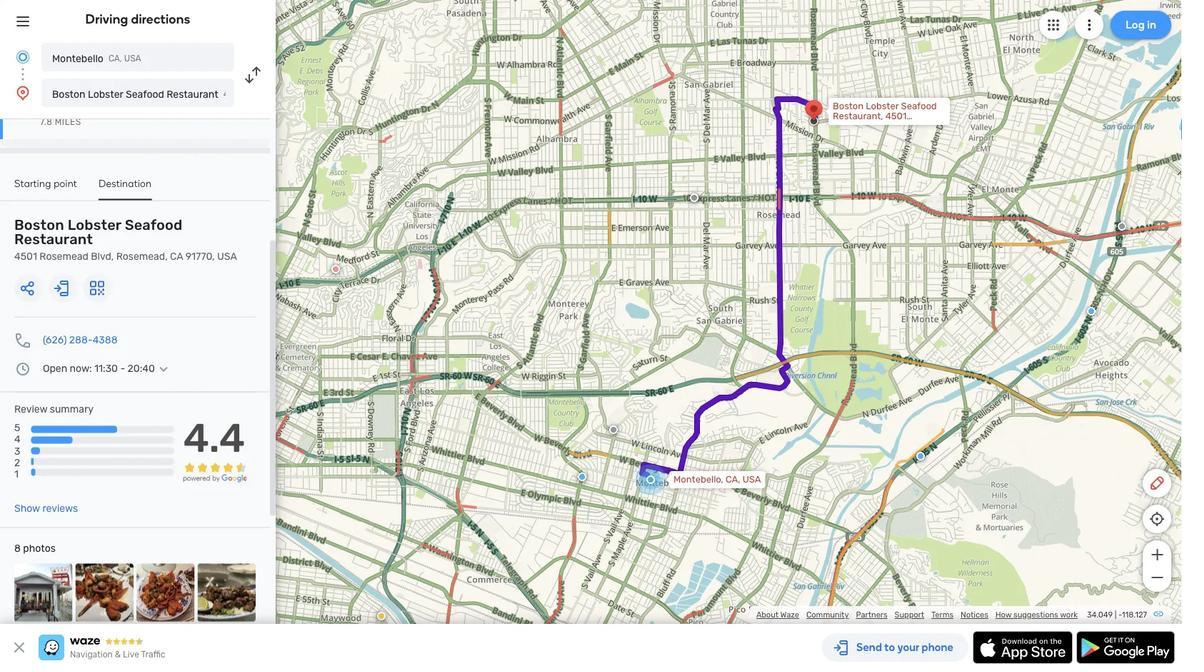 Task type: vqa. For each thing, say whether or not it's contained in the screenshot.
DATA
no



Task type: describe. For each thing, give the bounding box(es) containing it.
3
[[14, 446, 20, 457]]

7.8 miles
[[40, 117, 81, 127]]

show reviews
[[14, 503, 78, 515]]

restaurant for boston lobster seafood restaurant 4501 rosemead blvd, rosemead, ca 91770, usa
[[14, 231, 93, 248]]

5 4 3 2 1
[[14, 423, 21, 480]]

pencil image
[[1149, 475, 1167, 492]]

summary
[[50, 404, 94, 416]]

boston lobster seafood restaurant 4501 rosemead blvd, rosemead, ca 91770, usa
[[14, 217, 237, 263]]

ca, for montebello,
[[726, 475, 741, 486]]

boston lobster seafood restaurant button
[[41, 79, 234, 107]]

point
[[54, 177, 77, 189]]

open
[[43, 363, 67, 375]]

destination
[[99, 177, 152, 189]]

support link
[[895, 611, 925, 620]]

suggestions
[[1014, 611, 1059, 620]]

driving
[[85, 11, 128, 27]]

34.049
[[1088, 611, 1114, 620]]

288-
[[69, 335, 93, 346]]

zoom out image
[[1149, 570, 1167, 587]]

lobster for boston lobster seafood restaurant
[[88, 88, 123, 100]]

|
[[1116, 611, 1117, 620]]

seafood for boston lobster seafood restaurant 4501 rosemead blvd, rosemead, ca 91770, usa
[[125, 217, 183, 234]]

community link
[[807, 611, 850, 620]]

waze
[[781, 611, 800, 620]]

now:
[[70, 363, 92, 375]]

image 3 of boston lobster seafood restaurant, rosemead image
[[137, 564, 195, 623]]

about
[[757, 611, 779, 620]]

(626) 288-4388
[[43, 335, 118, 346]]

20:40
[[128, 363, 155, 375]]

starting point
[[14, 177, 77, 189]]

current location image
[[14, 49, 31, 66]]

terms link
[[932, 611, 954, 620]]

montebello
[[52, 53, 104, 64]]

montebello,
[[674, 475, 724, 486]]

5
[[14, 423, 20, 434]]

terms
[[932, 611, 954, 620]]

open now: 11:30 - 20:40
[[43, 363, 155, 375]]

ca
[[170, 251, 183, 263]]

11:30
[[94, 363, 118, 375]]

road closed image
[[332, 265, 340, 274]]

driving directions
[[85, 11, 190, 27]]

1 horizontal spatial accident image
[[1119, 222, 1127, 231]]

rosemead,
[[116, 251, 168, 263]]

1 vertical spatial accident image
[[610, 426, 618, 435]]

restaurant for boston lobster seafood restaurant
[[167, 88, 219, 100]]

ca, for montebello
[[109, 54, 122, 64]]

(626)
[[43, 335, 67, 346]]

how
[[996, 611, 1012, 620]]

call image
[[14, 332, 31, 349]]

image 4 of boston lobster seafood restaurant, rosemead image
[[198, 564, 256, 623]]

notices
[[961, 611, 989, 620]]

boston for boston lobster seafood restaurant
[[52, 88, 85, 100]]

4.4
[[183, 415, 245, 462]]

image 1 of boston lobster seafood restaurant, rosemead image
[[14, 564, 73, 623]]

starting point button
[[14, 177, 77, 199]]

118.127
[[1123, 611, 1148, 620]]

seafood for boston lobster seafood restaurant
[[126, 88, 164, 100]]

review summary
[[14, 404, 94, 416]]

34.049 | -118.127
[[1088, 611, 1148, 620]]

reviews
[[42, 503, 78, 515]]

x image
[[11, 640, 28, 657]]

open now: 11:30 - 20:40 button
[[43, 363, 172, 375]]

work
[[1061, 611, 1079, 620]]

1 horizontal spatial police image
[[1088, 307, 1096, 316]]

miles
[[55, 117, 81, 127]]

4
[[14, 434, 21, 446]]



Task type: locate. For each thing, give the bounding box(es) containing it.
seafood up the rosemead,
[[125, 217, 183, 234]]

directions
[[131, 11, 190, 27]]

0 vertical spatial lobster
[[88, 88, 123, 100]]

2 horizontal spatial usa
[[743, 475, 762, 486]]

1 vertical spatial -
[[1119, 611, 1123, 620]]

1 vertical spatial ca,
[[726, 475, 741, 486]]

boston up 4501
[[14, 217, 64, 234]]

0 vertical spatial -
[[120, 363, 125, 375]]

clock image
[[14, 361, 31, 378]]

2
[[14, 457, 20, 469]]

rosemead
[[40, 251, 88, 263]]

0 vertical spatial usa
[[124, 54, 141, 64]]

notices link
[[961, 611, 989, 620]]

1 vertical spatial lobster
[[68, 217, 121, 234]]

-
[[120, 363, 125, 375], [1119, 611, 1123, 620]]

support
[[895, 611, 925, 620]]

boston for boston lobster seafood restaurant 4501 rosemead blvd, rosemead, ca 91770, usa
[[14, 217, 64, 234]]

1 vertical spatial boston
[[14, 217, 64, 234]]

usa up boston lobster seafood restaurant button
[[124, 54, 141, 64]]

0 horizontal spatial ca,
[[109, 54, 122, 64]]

boston inside button
[[52, 88, 85, 100]]

traffic
[[141, 650, 165, 660]]

show
[[14, 503, 40, 515]]

starting
[[14, 177, 51, 189]]

montebello, ca, usa
[[674, 475, 762, 486]]

1 vertical spatial seafood
[[125, 217, 183, 234]]

review
[[14, 404, 47, 416]]

1 horizontal spatial usa
[[217, 251, 237, 263]]

0 vertical spatial police image
[[1088, 307, 1096, 316]]

restaurant inside button
[[167, 88, 219, 100]]

seafood
[[126, 88, 164, 100], [125, 217, 183, 234]]

1 horizontal spatial ca,
[[726, 475, 741, 486]]

ca,
[[109, 54, 122, 64], [726, 475, 741, 486]]

usa for montebello
[[124, 54, 141, 64]]

photos
[[23, 543, 56, 555]]

police image
[[1088, 307, 1096, 316], [917, 452, 926, 461]]

0 horizontal spatial usa
[[124, 54, 141, 64]]

destination button
[[99, 177, 152, 200]]

0 vertical spatial ca,
[[109, 54, 122, 64]]

8
[[14, 543, 21, 555]]

montebello ca, usa
[[52, 53, 141, 64]]

1
[[14, 469, 19, 480]]

0 vertical spatial accident image
[[1119, 222, 1127, 231]]

&
[[115, 650, 121, 660]]

accident image
[[690, 194, 699, 202]]

0 horizontal spatial police image
[[917, 452, 926, 461]]

boston inside boston lobster seafood restaurant 4501 rosemead blvd, rosemead, ca 91770, usa
[[14, 217, 64, 234]]

navigation & live traffic
[[70, 650, 165, 660]]

1 vertical spatial restaurant
[[14, 231, 93, 248]]

community
[[807, 611, 850, 620]]

restaurant
[[167, 88, 219, 100], [14, 231, 93, 248]]

image 2 of boston lobster seafood restaurant, rosemead image
[[75, 564, 134, 623]]

0 vertical spatial restaurant
[[167, 88, 219, 100]]

usa right 91770,
[[217, 251, 237, 263]]

lobster for boston lobster seafood restaurant 4501 rosemead blvd, rosemead, ca 91770, usa
[[68, 217, 121, 234]]

lobster inside boston lobster seafood restaurant 4501 rosemead blvd, rosemead, ca 91770, usa
[[68, 217, 121, 234]]

ca, right montebello,
[[726, 475, 741, 486]]

hazard image
[[377, 613, 386, 621]]

how suggestions work link
[[996, 611, 1079, 620]]

ca, right montebello at left
[[109, 54, 122, 64]]

link image
[[1154, 609, 1165, 620]]

seafood inside boston lobster seafood restaurant 4501 rosemead blvd, rosemead, ca 91770, usa
[[125, 217, 183, 234]]

blvd,
[[91, 251, 114, 263]]

0 vertical spatial seafood
[[126, 88, 164, 100]]

lobster up blvd,
[[68, 217, 121, 234]]

boston
[[52, 88, 85, 100], [14, 217, 64, 234]]

boston lobster seafood restaurant
[[52, 88, 219, 100]]

lobster inside button
[[88, 88, 123, 100]]

0 vertical spatial boston
[[52, 88, 85, 100]]

0 horizontal spatial -
[[120, 363, 125, 375]]

restaurant inside boston lobster seafood restaurant 4501 rosemead blvd, rosemead, ca 91770, usa
[[14, 231, 93, 248]]

1 vertical spatial usa
[[217, 251, 237, 263]]

chevron down image
[[155, 363, 172, 375]]

usa
[[124, 54, 141, 64], [217, 251, 237, 263], [743, 475, 762, 486]]

usa right montebello,
[[743, 475, 762, 486]]

usa for montebello,
[[743, 475, 762, 486]]

- right 11:30
[[120, 363, 125, 375]]

location image
[[14, 84, 31, 101]]

1 vertical spatial police image
[[917, 452, 926, 461]]

accident image
[[1119, 222, 1127, 231], [610, 426, 618, 435]]

zoom in image
[[1149, 547, 1167, 564]]

0 horizontal spatial restaurant
[[14, 231, 93, 248]]

ca, inside montebello ca, usa
[[109, 54, 122, 64]]

2 vertical spatial usa
[[743, 475, 762, 486]]

1 horizontal spatial -
[[1119, 611, 1123, 620]]

partners link
[[857, 611, 888, 620]]

1 horizontal spatial restaurant
[[167, 88, 219, 100]]

live
[[123, 650, 139, 660]]

usa inside montebello ca, usa
[[124, 54, 141, 64]]

8 photos
[[14, 543, 56, 555]]

seafood down montebello ca, usa on the top left of page
[[126, 88, 164, 100]]

91770,
[[186, 251, 215, 263]]

navigation
[[70, 650, 113, 660]]

about waze link
[[757, 611, 800, 620]]

usa inside boston lobster seafood restaurant 4501 rosemead blvd, rosemead, ca 91770, usa
[[217, 251, 237, 263]]

lobster down montebello ca, usa on the top left of page
[[88, 88, 123, 100]]

7.8
[[40, 117, 52, 127]]

lobster
[[88, 88, 123, 100], [68, 217, 121, 234]]

seafood inside button
[[126, 88, 164, 100]]

(626) 288-4388 link
[[43, 335, 118, 346]]

about waze community partners support terms notices how suggestions work
[[757, 611, 1079, 620]]

4501
[[14, 251, 37, 263]]

police image
[[578, 473, 587, 482]]

4388
[[93, 335, 118, 346]]

0 horizontal spatial accident image
[[610, 426, 618, 435]]

partners
[[857, 611, 888, 620]]

- right '|'
[[1119, 611, 1123, 620]]

boston up miles
[[52, 88, 85, 100]]



